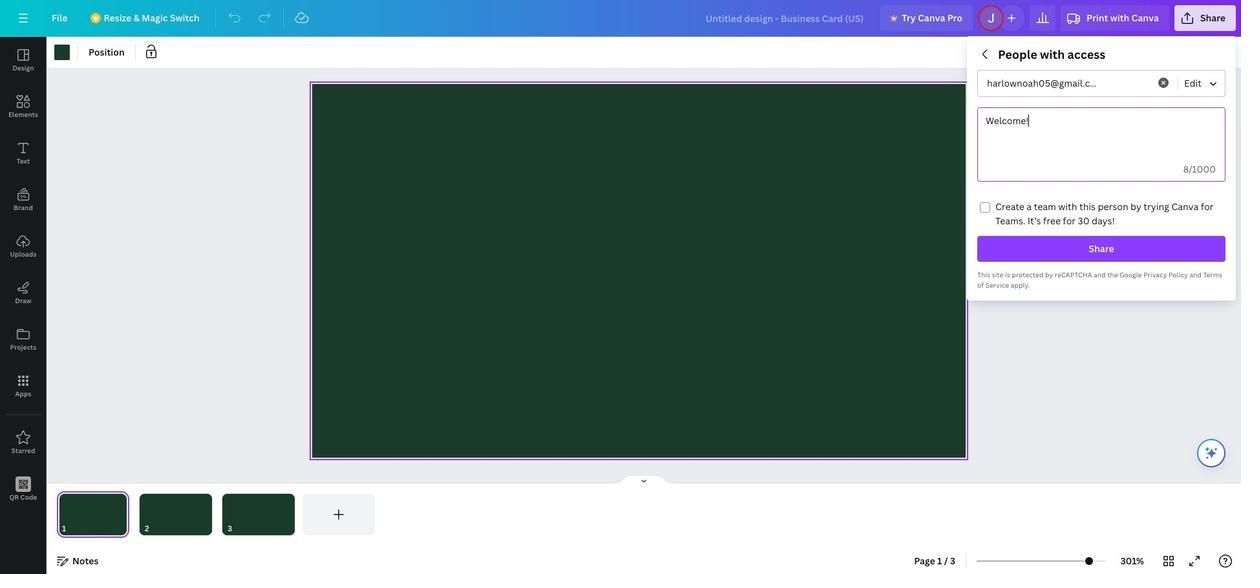 Task type: vqa. For each thing, say whether or not it's contained in the screenshot.
CAN EDIT BUTTON
yes



Task type: locate. For each thing, give the bounding box(es) containing it.
main menu bar
[[0, 0, 1241, 37]]

Zoom button
[[1112, 551, 1154, 572]]

group
[[978, 47, 1227, 290]]

canva assistant image
[[1204, 446, 1220, 461]]



Task type: describe. For each thing, give the bounding box(es) containing it.
side panel tab list
[[0, 37, 47, 513]]

permissions group
[[978, 70, 1227, 97]]

Design title text field
[[696, 5, 876, 31]]

8 out of 1,000 characters used element
[[1184, 163, 1216, 175]]

#1a3b29 image
[[54, 45, 70, 60]]

Page title text field
[[72, 522, 77, 535]]

Add message (optional) text field
[[978, 108, 1225, 158]]

page 1 image
[[57, 494, 129, 535]]

Add names, groups or emails text field
[[982, 74, 1099, 93]]

hide pages image
[[613, 475, 675, 485]]

Can edit button
[[1178, 70, 1227, 96]]



